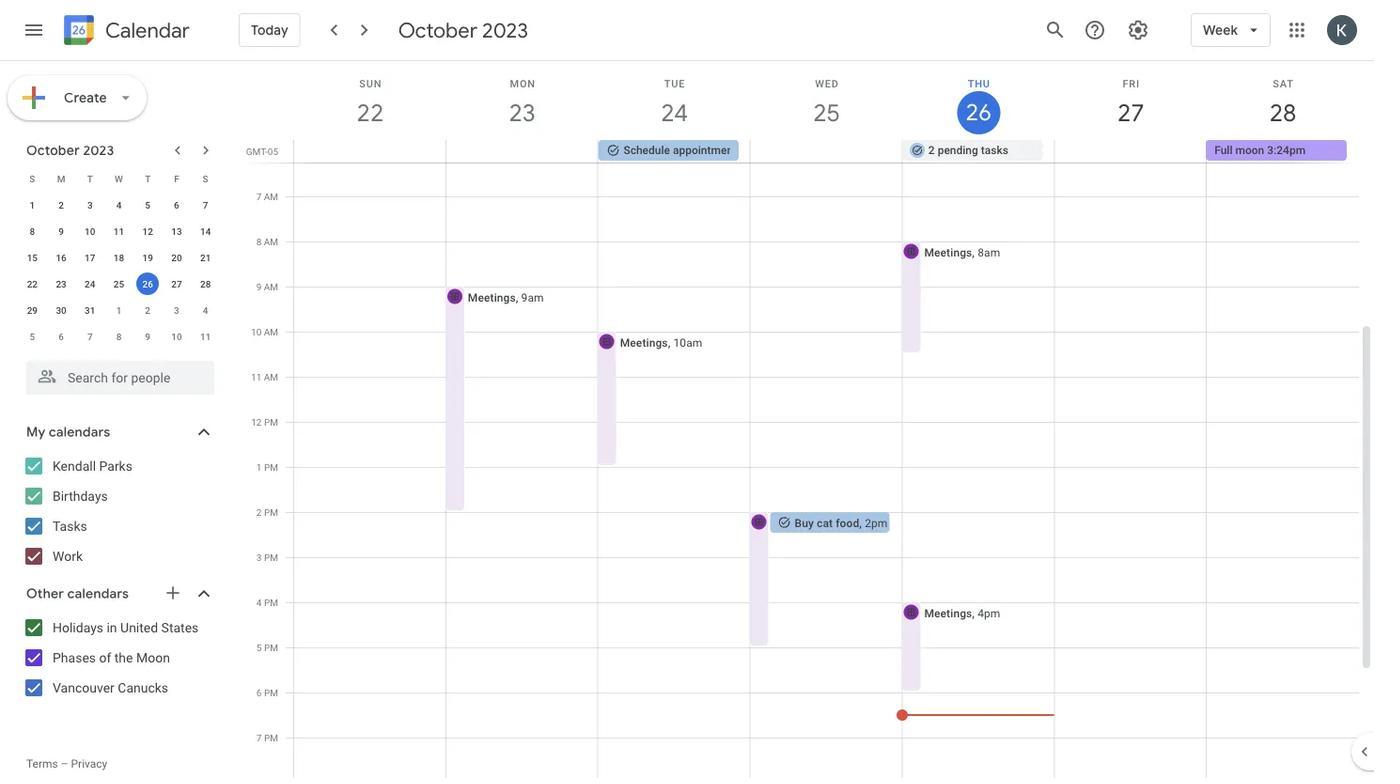 Task type: vqa. For each thing, say whether or not it's contained in the screenshot.
day
no



Task type: locate. For each thing, give the bounding box(es) containing it.
0 horizontal spatial 3
[[87, 199, 93, 211]]

gmt-
[[246, 146, 268, 157]]

0 vertical spatial october 2023
[[398, 17, 528, 43]]

pm up 4 pm
[[264, 552, 278, 563]]

1 vertical spatial 12
[[251, 416, 262, 428]]

11 down november 4 element
[[200, 331, 211, 342]]

8 for november 8 element on the top of page
[[116, 331, 122, 342]]

1 horizontal spatial 28
[[1268, 97, 1295, 128]]

2 pm
[[256, 507, 278, 518]]

meetings left 4pm
[[924, 607, 972, 620]]

1 vertical spatial 24
[[85, 278, 95, 289]]

6 for november 6 element
[[58, 331, 64, 342]]

2 vertical spatial 5
[[256, 642, 262, 653]]

5 up 12 element
[[145, 199, 150, 211]]

1 pm from the top
[[264, 416, 278, 428]]

am down 8 am
[[264, 281, 278, 292]]

kendall
[[53, 458, 96, 474]]

, for meetings , 8am
[[972, 246, 975, 259]]

1 cell from the left
[[294, 140, 446, 163]]

12 element
[[136, 220, 159, 242]]

26, today element
[[136, 273, 159, 295]]

0 vertical spatial 24
[[660, 97, 687, 128]]

7 up '14' element
[[203, 199, 208, 211]]

t left f
[[145, 173, 151, 184]]

am up 12 pm
[[264, 371, 278, 383]]

0 horizontal spatial october 2023
[[26, 142, 114, 159]]

pm for 4 pm
[[264, 597, 278, 608]]

26 cell
[[133, 271, 162, 297]]

5 for november 5 'element'
[[30, 331, 35, 342]]

november 11 element
[[194, 325, 217, 348]]

31 element
[[79, 299, 101, 321]]

2 up 3 pm at the left
[[256, 507, 262, 518]]

0 horizontal spatial 1
[[30, 199, 35, 211]]

meetings left 8am
[[924, 246, 972, 259]]

, for meetings , 10am
[[668, 336, 671, 349]]

24 down tue
[[660, 97, 687, 128]]

1 horizontal spatial october
[[398, 17, 477, 43]]

26 inside 26, today element
[[142, 278, 153, 289]]

1 pm
[[256, 461, 278, 473]]

pm down 6 pm
[[264, 732, 278, 743]]

2
[[928, 144, 935, 157], [58, 199, 64, 211], [145, 305, 150, 316], [256, 507, 262, 518]]

0 horizontal spatial 10
[[85, 226, 95, 237]]

9 up 10 am
[[256, 281, 262, 292]]

am up 9 am
[[264, 236, 278, 247]]

0 horizontal spatial 22
[[27, 278, 38, 289]]

november 5 element
[[21, 325, 44, 348]]

0 vertical spatial 2023
[[482, 17, 528, 43]]

12 up 19
[[142, 226, 153, 237]]

row inside grid
[[286, 140, 1374, 163]]

0 horizontal spatial 5
[[30, 331, 35, 342]]

row containing schedule appointment
[[286, 140, 1374, 163]]

24 inside grid
[[660, 97, 687, 128]]

am
[[264, 191, 278, 202], [264, 236, 278, 247], [264, 281, 278, 292], [264, 326, 278, 337], [264, 371, 278, 383]]

1 vertical spatial 25
[[114, 278, 124, 289]]

november 2 element
[[136, 299, 159, 321]]

row group containing 1
[[18, 192, 220, 350]]

22 down sun
[[356, 97, 382, 128]]

my
[[26, 424, 45, 441]]

0 horizontal spatial 2023
[[83, 142, 114, 159]]

1 down the 25 element
[[116, 305, 122, 316]]

appointment
[[673, 144, 737, 157]]

8 pm from the top
[[264, 732, 278, 743]]

30 element
[[50, 299, 72, 321]]

18 element
[[108, 246, 130, 269]]

0 vertical spatial 11
[[114, 226, 124, 237]]

10 up 11 am
[[251, 326, 262, 337]]

2 left pending
[[928, 144, 935, 157]]

main drawer image
[[23, 19, 45, 41]]

row group
[[18, 192, 220, 350]]

, left 8am
[[972, 246, 975, 259]]

today
[[251, 22, 288, 39]]

buy cat food , 2pm
[[795, 516, 888, 530]]

november 7 element
[[79, 325, 101, 348]]

5
[[145, 199, 150, 211], [30, 331, 35, 342], [256, 642, 262, 653]]

0 vertical spatial 4
[[116, 199, 122, 211]]

19 element
[[136, 246, 159, 269]]

states
[[161, 620, 199, 635]]

24 down 17
[[85, 278, 95, 289]]

october
[[398, 17, 477, 43], [26, 142, 80, 159]]

9 for november 9 element
[[145, 331, 150, 342]]

row containing 5
[[18, 323, 220, 350]]

pm for 5 pm
[[264, 642, 278, 653]]

row up november 1 element
[[18, 271, 220, 297]]

6 up 13 element
[[174, 199, 179, 211]]

10 down november 3 element
[[171, 331, 182, 342]]

2 for 2 pm
[[256, 507, 262, 518]]

1 horizontal spatial 23
[[508, 97, 535, 128]]

14
[[200, 226, 211, 237]]

7 for 7 am
[[256, 191, 262, 202]]

8 up 15 element
[[30, 226, 35, 237]]

t
[[87, 173, 93, 184], [145, 173, 151, 184]]

24 inside row group
[[85, 278, 95, 289]]

pending
[[938, 144, 978, 157]]

0 horizontal spatial t
[[87, 173, 93, 184]]

12 for 12 pm
[[251, 416, 262, 428]]

9 up 16 element
[[58, 226, 64, 237]]

1 vertical spatial 3
[[174, 305, 179, 316]]

5 down 4 pm
[[256, 642, 262, 653]]

meetings , 10am
[[620, 336, 702, 349]]

1 vertical spatial 5
[[30, 331, 35, 342]]

11
[[114, 226, 124, 237], [200, 331, 211, 342], [251, 371, 262, 383]]

12 down 11 am
[[251, 416, 262, 428]]

1 vertical spatial 11
[[200, 331, 211, 342]]

22 inside october 2023 grid
[[27, 278, 38, 289]]

0 horizontal spatial 26
[[142, 278, 153, 289]]

s right f
[[203, 173, 208, 184]]

1 horizontal spatial 25
[[812, 97, 839, 128]]

23 down 16
[[56, 278, 66, 289]]

kendall parks
[[53, 458, 132, 474]]

cell down the 23 "link"
[[446, 140, 598, 163]]

1 s from the left
[[29, 173, 35, 184]]

pm up 2 pm
[[264, 461, 278, 473]]

1 vertical spatial 22
[[27, 278, 38, 289]]

2 horizontal spatial 6
[[256, 687, 262, 698]]

0 vertical spatial 6
[[174, 199, 179, 211]]

23 down the mon
[[508, 97, 535, 128]]

28 down 21
[[200, 278, 211, 289]]

row down w at the top left of the page
[[18, 192, 220, 218]]

row down '25' link on the top right
[[286, 140, 1374, 163]]

6 down the 5 pm
[[256, 687, 262, 698]]

2 horizontal spatial 10
[[251, 326, 262, 337]]

pm up 6 pm
[[264, 642, 278, 653]]

calendars for other calendars
[[67, 586, 129, 602]]

1 horizontal spatial 26
[[965, 98, 991, 127]]

1 vertical spatial 6
[[58, 331, 64, 342]]

2023 down create
[[83, 142, 114, 159]]

full moon 3:24pm button
[[1206, 140, 1347, 161]]

calendars up in
[[67, 586, 129, 602]]

wed
[[815, 78, 839, 89]]

11 am
[[251, 371, 278, 383]]

united
[[120, 620, 158, 635]]

4 down 28 element
[[203, 305, 208, 316]]

24
[[660, 97, 687, 128], [85, 278, 95, 289]]

16 element
[[50, 246, 72, 269]]

tasks
[[981, 144, 1008, 157]]

2 horizontal spatial 8
[[256, 236, 262, 247]]

t right m
[[87, 173, 93, 184]]

None search field
[[0, 353, 233, 395]]

week button
[[1191, 8, 1271, 53]]

7 pm from the top
[[264, 687, 278, 698]]

cell down '25' link on the top right
[[750, 140, 902, 163]]

october 2023 up m
[[26, 142, 114, 159]]

1 vertical spatial 9
[[256, 281, 262, 292]]

1 horizontal spatial 3
[[174, 305, 179, 316]]

24 link
[[653, 91, 696, 134]]

8 for 8 am
[[256, 236, 262, 247]]

1 horizontal spatial 5
[[145, 199, 150, 211]]

10am
[[673, 336, 702, 349]]

0 horizontal spatial 6
[[58, 331, 64, 342]]

my calendars button
[[4, 417, 233, 447]]

1 horizontal spatial 24
[[660, 97, 687, 128]]

27 down fri
[[1116, 97, 1143, 128]]

,
[[972, 246, 975, 259], [516, 291, 518, 304], [668, 336, 671, 349], [859, 516, 862, 530], [972, 607, 975, 620]]

2 vertical spatial 3
[[256, 552, 262, 563]]

5 down "29" 'element'
[[30, 331, 35, 342]]

25 down 18
[[114, 278, 124, 289]]

24 element
[[79, 273, 101, 295]]

6 pm from the top
[[264, 642, 278, 653]]

6 down 30 element
[[58, 331, 64, 342]]

3 up 4 pm
[[256, 552, 262, 563]]

2 vertical spatial 6
[[256, 687, 262, 698]]

fri 27
[[1116, 78, 1143, 128]]

cell down 22 link
[[294, 140, 446, 163]]

9 down 'november 2' element on the top
[[145, 331, 150, 342]]

fri
[[1123, 78, 1140, 89]]

28 down sat
[[1268, 97, 1295, 128]]

full moon 3:24pm
[[1215, 144, 1306, 157]]

2 vertical spatial 11
[[251, 371, 262, 383]]

11 element
[[108, 220, 130, 242]]

1 vertical spatial calendars
[[67, 586, 129, 602]]

1 horizontal spatial 10
[[171, 331, 182, 342]]

row up the 25 element
[[18, 244, 220, 271]]

terms
[[26, 758, 58, 771]]

2 inside button
[[928, 144, 935, 157]]

10 for 10 element
[[85, 226, 95, 237]]

calendars up kendall on the bottom left of page
[[49, 424, 110, 441]]

1 horizontal spatial 12
[[251, 416, 262, 428]]

0 horizontal spatial 11
[[114, 226, 124, 237]]

25 down wed
[[812, 97, 839, 128]]

1 down 12 pm
[[256, 461, 262, 473]]

2 horizontal spatial 3
[[256, 552, 262, 563]]

2 down m
[[58, 199, 64, 211]]

3 pm from the top
[[264, 507, 278, 518]]

12 for 12
[[142, 226, 153, 237]]

1 for 1 pm
[[256, 461, 262, 473]]

2 for 'november 2' element on the top
[[145, 305, 150, 316]]

11 up 18
[[114, 226, 124, 237]]

12 pm
[[251, 416, 278, 428]]

buy
[[795, 516, 814, 530]]

5 pm
[[256, 642, 278, 653]]

23 element
[[50, 273, 72, 295]]

3 am from the top
[[264, 281, 278, 292]]

0 horizontal spatial 12
[[142, 226, 153, 237]]

tue 24
[[660, 78, 687, 128]]

23 inside grid
[[56, 278, 66, 289]]

28 inside grid
[[1268, 97, 1295, 128]]

10 am
[[251, 326, 278, 337]]

1 vertical spatial 1
[[116, 305, 122, 316]]

october 2023 up the mon
[[398, 17, 528, 43]]

cell
[[294, 140, 446, 163], [446, 140, 598, 163], [750, 140, 902, 163], [1054, 140, 1206, 163]]

27
[[1116, 97, 1143, 128], [171, 278, 182, 289]]

7 down 31 element
[[87, 331, 93, 342]]

2 vertical spatial 1
[[256, 461, 262, 473]]

am down 05
[[264, 191, 278, 202]]

8 up 9 am
[[256, 236, 262, 247]]

9
[[58, 226, 64, 237], [256, 281, 262, 292], [145, 331, 150, 342]]

0 horizontal spatial 23
[[56, 278, 66, 289]]

2 horizontal spatial 9
[[256, 281, 262, 292]]

2023 up the mon
[[482, 17, 528, 43]]

22 element
[[21, 273, 44, 295]]

meetings for meetings , 8am
[[924, 246, 972, 259]]

1 horizontal spatial 11
[[200, 331, 211, 342]]

sun 22
[[356, 78, 382, 128]]

10 up 17
[[85, 226, 95, 237]]

22 up 29
[[27, 278, 38, 289]]

1 vertical spatial 27
[[171, 278, 182, 289]]

1 am from the top
[[264, 191, 278, 202]]

2 up november 9 element
[[145, 305, 150, 316]]

0 vertical spatial 9
[[58, 226, 64, 237]]

12 inside october 2023 grid
[[142, 226, 153, 237]]

2 horizontal spatial 11
[[251, 371, 262, 383]]

1 vertical spatial 28
[[200, 278, 211, 289]]

8 down november 1 element
[[116, 331, 122, 342]]

2 horizontal spatial 4
[[256, 597, 262, 608]]

holidays
[[53, 620, 103, 635]]

4 inside grid
[[256, 597, 262, 608]]

0 horizontal spatial october
[[26, 142, 80, 159]]

0 vertical spatial 25
[[812, 97, 839, 128]]

, left 10am
[[668, 336, 671, 349]]

12
[[142, 226, 153, 237], [251, 416, 262, 428]]

phases
[[53, 650, 96, 665]]

pm for 1 pm
[[264, 461, 278, 473]]

27 inside october 2023 grid
[[171, 278, 182, 289]]

8am
[[978, 246, 1000, 259]]

privacy link
[[71, 758, 107, 771]]

1 vertical spatial 4
[[203, 305, 208, 316]]

28
[[1268, 97, 1295, 128], [200, 278, 211, 289]]

1 horizontal spatial 2023
[[482, 17, 528, 43]]

3 up november 10 element
[[174, 305, 179, 316]]

4
[[116, 199, 122, 211], [203, 305, 208, 316], [256, 597, 262, 608]]

pm down 1 pm
[[264, 507, 278, 518]]

0 vertical spatial 28
[[1268, 97, 1295, 128]]

meetings left 9am
[[468, 291, 516, 304]]

pm down 3 pm at the left
[[264, 597, 278, 608]]

2 vertical spatial 4
[[256, 597, 262, 608]]

4pm
[[978, 607, 1001, 620]]

2 horizontal spatial 5
[[256, 642, 262, 653]]

cell down 27 "link"
[[1054, 140, 1206, 163]]

0 vertical spatial 23
[[508, 97, 535, 128]]

4 pm
[[256, 597, 278, 608]]

4 for 4 pm
[[256, 597, 262, 608]]

5 inside 'element'
[[30, 331, 35, 342]]

11 inside 11 element
[[114, 226, 124, 237]]

row
[[286, 140, 1374, 163], [18, 165, 220, 192], [18, 192, 220, 218], [18, 218, 220, 244], [18, 244, 220, 271], [18, 271, 220, 297], [18, 297, 220, 323], [18, 323, 220, 350]]

s left m
[[29, 173, 35, 184]]

17 element
[[79, 246, 101, 269]]

10 inside 10 element
[[85, 226, 95, 237]]

calendars
[[49, 424, 110, 441], [67, 586, 129, 602]]

0 horizontal spatial 27
[[171, 278, 182, 289]]

2 pending tasks
[[928, 144, 1008, 157]]

of
[[99, 650, 111, 665]]

other calendars list
[[4, 613, 233, 703]]

3 up 10 element
[[87, 199, 93, 211]]

0 horizontal spatial 8
[[30, 226, 35, 237]]

row containing 29
[[18, 297, 220, 323]]

1 vertical spatial october
[[26, 142, 80, 159]]

0 horizontal spatial s
[[29, 173, 35, 184]]

grid containing 22
[[241, 61, 1374, 778]]

1 horizontal spatial 8
[[116, 331, 122, 342]]

2 horizontal spatial 1
[[256, 461, 262, 473]]

1 horizontal spatial 22
[[356, 97, 382, 128]]

0 horizontal spatial 24
[[85, 278, 95, 289]]

october 2023
[[398, 17, 528, 43], [26, 142, 114, 159]]

1 horizontal spatial 9
[[145, 331, 150, 342]]

row up 11 element
[[18, 165, 220, 192]]

1 horizontal spatial october 2023
[[398, 17, 528, 43]]

thu 26
[[965, 78, 991, 127]]

0 vertical spatial 12
[[142, 226, 153, 237]]

meetings
[[924, 246, 972, 259], [468, 291, 516, 304], [620, 336, 668, 349], [924, 607, 972, 620]]

, left 9am
[[516, 291, 518, 304]]

1 horizontal spatial t
[[145, 173, 151, 184]]

s
[[29, 173, 35, 184], [203, 173, 208, 184]]

23
[[508, 97, 535, 128], [56, 278, 66, 289]]

pm
[[264, 416, 278, 428], [264, 461, 278, 473], [264, 507, 278, 518], [264, 552, 278, 563], [264, 597, 278, 608], [264, 642, 278, 653], [264, 687, 278, 698], [264, 732, 278, 743]]

1 horizontal spatial 1
[[116, 305, 122, 316]]

row up 18 element
[[18, 218, 220, 244]]

1 vertical spatial 2023
[[83, 142, 114, 159]]

5 am from the top
[[264, 371, 278, 383]]

, left 4pm
[[972, 607, 975, 620]]

0 horizontal spatial 28
[[200, 278, 211, 289]]

10 inside november 10 element
[[171, 331, 182, 342]]

5 for 5 pm
[[256, 642, 262, 653]]

1 horizontal spatial 4
[[203, 305, 208, 316]]

25 element
[[108, 273, 130, 295]]

22
[[356, 97, 382, 128], [27, 278, 38, 289]]

meetings left 10am
[[620, 336, 668, 349]]

6
[[174, 199, 179, 211], [58, 331, 64, 342], [256, 687, 262, 698]]

add other calendars image
[[164, 584, 182, 602]]

0 horizontal spatial 25
[[114, 278, 124, 289]]

1 vertical spatial 23
[[56, 278, 66, 289]]

7 down 6 pm
[[256, 732, 262, 743]]

5 pm from the top
[[264, 597, 278, 608]]

pm down the 5 pm
[[264, 687, 278, 698]]

2 pm from the top
[[264, 461, 278, 473]]

10
[[85, 226, 95, 237], [251, 326, 262, 337], [171, 331, 182, 342]]

1 horizontal spatial 6
[[174, 199, 179, 211]]

1 vertical spatial 26
[[142, 278, 153, 289]]

settings menu image
[[1127, 19, 1150, 41]]

4 up 11 element
[[116, 199, 122, 211]]

2 vertical spatial 9
[[145, 331, 150, 342]]

30
[[56, 305, 66, 316]]

2 am from the top
[[264, 236, 278, 247]]

26 link
[[957, 91, 1000, 134]]

week
[[1203, 22, 1238, 39]]

1 up 15 element
[[30, 199, 35, 211]]

11 down 10 am
[[251, 371, 262, 383]]

1 horizontal spatial s
[[203, 173, 208, 184]]

27 down 20 at the left of the page
[[171, 278, 182, 289]]

4 up the 5 pm
[[256, 597, 262, 608]]

20 element
[[165, 246, 188, 269]]

gmt-05
[[246, 146, 278, 157]]

4 pm from the top
[[264, 552, 278, 563]]

pm up 1 pm
[[264, 416, 278, 428]]

1 horizontal spatial 27
[[1116, 97, 1143, 128]]

7 down "gmt-"
[[256, 191, 262, 202]]

11 inside november 11 element
[[200, 331, 211, 342]]

4 am from the top
[[264, 326, 278, 337]]

26 down thu
[[965, 98, 991, 127]]

other
[[26, 586, 64, 602]]

0 vertical spatial calendars
[[49, 424, 110, 441]]

2 for 2 pending tasks
[[928, 144, 935, 157]]

am down 9 am
[[264, 326, 278, 337]]

row down november 1 element
[[18, 323, 220, 350]]

row down the 25 element
[[18, 297, 220, 323]]

grid
[[241, 61, 1374, 778]]

26 down 19
[[142, 278, 153, 289]]



Task type: describe. For each thing, give the bounding box(es) containing it.
pm for 12 pm
[[264, 416, 278, 428]]

sat 28
[[1268, 78, 1295, 128]]

2 cell from the left
[[446, 140, 598, 163]]

november 3 element
[[165, 299, 188, 321]]

f
[[174, 173, 179, 184]]

meetings , 8am
[[924, 246, 1000, 259]]

–
[[61, 758, 68, 771]]

8 am
[[256, 236, 278, 247]]

31
[[85, 305, 95, 316]]

29 element
[[21, 299, 44, 321]]

mon
[[510, 78, 536, 89]]

1 vertical spatial october 2023
[[26, 142, 114, 159]]

sat
[[1273, 78, 1294, 89]]

november 8 element
[[108, 325, 130, 348]]

0 vertical spatial october
[[398, 17, 477, 43]]

05
[[268, 146, 278, 157]]

6 pm
[[256, 687, 278, 698]]

tue
[[664, 78, 685, 89]]

other calendars button
[[4, 579, 233, 609]]

phases of the moon
[[53, 650, 170, 665]]

october 2023 grid
[[18, 165, 220, 350]]

pm for 2 pm
[[264, 507, 278, 518]]

schedule
[[624, 144, 670, 157]]

meetings for meetings , 4pm
[[924, 607, 972, 620]]

27 link
[[1109, 91, 1153, 134]]

row containing 1
[[18, 192, 220, 218]]

calendar heading
[[102, 17, 190, 44]]

1 t from the left
[[87, 173, 93, 184]]

meetings for meetings , 10am
[[620, 336, 668, 349]]

13
[[171, 226, 182, 237]]

terms link
[[26, 758, 58, 771]]

tasks
[[53, 518, 87, 534]]

privacy
[[71, 758, 107, 771]]

thu
[[968, 78, 990, 89]]

terms – privacy
[[26, 758, 107, 771]]

2 t from the left
[[145, 173, 151, 184]]

calendar
[[105, 17, 190, 44]]

work
[[53, 548, 83, 564]]

10 for november 10 element
[[171, 331, 182, 342]]

3 cell from the left
[[750, 140, 902, 163]]

vancouver canucks
[[53, 680, 168, 696]]

9 am
[[256, 281, 278, 292]]

canucks
[[118, 680, 168, 696]]

13 element
[[165, 220, 188, 242]]

november 9 element
[[136, 325, 159, 348]]

pm for 3 pm
[[264, 552, 278, 563]]

4 for november 4 element
[[203, 305, 208, 316]]

3 for november 3 element
[[174, 305, 179, 316]]

25 link
[[805, 91, 848, 134]]

11 for 11 element
[[114, 226, 124, 237]]

7 for 7 pm
[[256, 732, 262, 743]]

row containing 8
[[18, 218, 220, 244]]

today button
[[239, 8, 300, 53]]

my calendars
[[26, 424, 110, 441]]

0 horizontal spatial 9
[[58, 226, 64, 237]]

28 link
[[1261, 91, 1305, 134]]

28 element
[[194, 273, 217, 295]]

19
[[142, 252, 153, 263]]

20
[[171, 252, 182, 263]]

23 link
[[501, 91, 544, 134]]

m
[[57, 173, 65, 184]]

sun
[[359, 78, 382, 89]]

25 inside october 2023 grid
[[114, 278, 124, 289]]

vancouver
[[53, 680, 114, 696]]

28 inside row group
[[200, 278, 211, 289]]

0 vertical spatial 1
[[30, 199, 35, 211]]

schedule appointment
[[624, 144, 737, 157]]

my calendars list
[[4, 451, 233, 571]]

cat
[[817, 516, 833, 530]]

7 am
[[256, 191, 278, 202]]

row containing 15
[[18, 244, 220, 271]]

moon
[[136, 650, 170, 665]]

0 vertical spatial 27
[[1116, 97, 1143, 128]]

w
[[115, 173, 123, 184]]

21 element
[[194, 246, 217, 269]]

4 cell from the left
[[1054, 140, 1206, 163]]

calendars for my calendars
[[49, 424, 110, 441]]

moon
[[1235, 144, 1264, 157]]

other calendars
[[26, 586, 129, 602]]

holidays in united states
[[53, 620, 199, 635]]

23 inside mon 23
[[508, 97, 535, 128]]

mon 23
[[508, 78, 536, 128]]

am for 11 am
[[264, 371, 278, 383]]

14 element
[[194, 220, 217, 242]]

november 6 element
[[50, 325, 72, 348]]

am for 9 am
[[264, 281, 278, 292]]

9am
[[521, 291, 544, 304]]

0 horizontal spatial 4
[[116, 199, 122, 211]]

create
[[64, 89, 107, 106]]

1 for november 1 element
[[116, 305, 122, 316]]

, for meetings , 9am
[[516, 291, 518, 304]]

meetings for meetings , 9am
[[468, 291, 516, 304]]

Search for people text field
[[38, 361, 203, 395]]

november 10 element
[[165, 325, 188, 348]]

calendar element
[[60, 11, 190, 53]]

0 vertical spatial 5
[[145, 199, 150, 211]]

22 link
[[349, 91, 392, 134]]

parks
[[99, 458, 132, 474]]

row containing 22
[[18, 271, 220, 297]]

2 s from the left
[[203, 173, 208, 184]]

11 for november 11 element
[[200, 331, 211, 342]]

3 pm
[[256, 552, 278, 563]]

november 1 element
[[108, 299, 130, 321]]

16
[[56, 252, 66, 263]]

10 element
[[79, 220, 101, 242]]

, for meetings , 4pm
[[972, 607, 975, 620]]

3:24pm
[[1267, 144, 1306, 157]]

november 4 element
[[194, 299, 217, 321]]

pm for 6 pm
[[264, 687, 278, 698]]

am for 8 am
[[264, 236, 278, 247]]

create button
[[8, 75, 147, 120]]

18
[[114, 252, 124, 263]]

pm for 7 pm
[[264, 732, 278, 743]]

21
[[200, 252, 211, 263]]

15
[[27, 252, 38, 263]]

7 for november 7 element
[[87, 331, 93, 342]]

birthdays
[[53, 488, 108, 504]]

schedule appointment button
[[598, 140, 739, 161]]

15 element
[[21, 246, 44, 269]]

, left 2pm
[[859, 516, 862, 530]]

am for 7 am
[[264, 191, 278, 202]]

3 for 3 pm
[[256, 552, 262, 563]]

27 element
[[165, 273, 188, 295]]

row containing s
[[18, 165, 220, 192]]

17
[[85, 252, 95, 263]]

2 pending tasks button
[[902, 140, 1043, 161]]

11 for 11 am
[[251, 371, 262, 383]]

meetings , 4pm
[[924, 607, 1001, 620]]

0 vertical spatial 22
[[356, 97, 382, 128]]

29
[[27, 305, 38, 316]]

0 vertical spatial 3
[[87, 199, 93, 211]]

in
[[107, 620, 117, 635]]

10 for 10 am
[[251, 326, 262, 337]]

am for 10 am
[[264, 326, 278, 337]]

2pm
[[865, 516, 888, 530]]

6 for 6 pm
[[256, 687, 262, 698]]

0 vertical spatial 26
[[965, 98, 991, 127]]

9 for 9 am
[[256, 281, 262, 292]]

7 pm
[[256, 732, 278, 743]]

25 inside wed 25
[[812, 97, 839, 128]]



